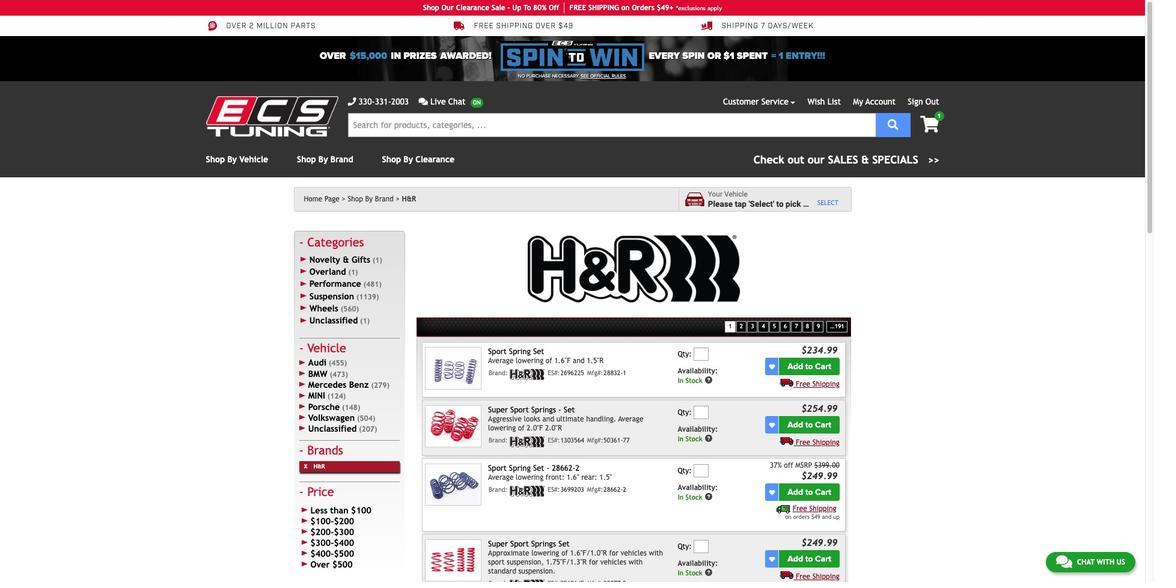 Task type: locate. For each thing, give the bounding box(es) containing it.
1 es#: from the top
[[548, 369, 560, 377]]

2696225
[[561, 369, 585, 377]]

super inside the super sport springs set approximate lowering of 1.6"f/1.0"r for vehicles with sport suspension, 1.75"f/1.3"r for vehicles with standard suspension.
[[488, 539, 508, 548]]

1 question sign image from the top
[[705, 434, 713, 443]]

set inside the super sport springs set approximate lowering of 1.6"f/1.0"r for vehicles with sport suspension, 1.75"f/1.3"r for vehicles with standard suspension.
[[559, 539, 570, 548]]

1 vertical spatial es#:
[[548, 437, 560, 444]]

vehicle
[[239, 155, 268, 164], [725, 190, 748, 199], [307, 341, 346, 355]]

$49 inside free shipping on orders $49 and up
[[812, 514, 821, 520]]

super up aggressive
[[488, 405, 508, 414]]

super up approximate
[[488, 539, 508, 548]]

over left million
[[226, 22, 247, 31]]

0 vertical spatial vehicle
[[239, 155, 268, 164]]

0 vertical spatial &
[[862, 153, 869, 166]]

shop by brand link up home page link
[[297, 155, 353, 164]]

1 horizontal spatial vehicle
[[307, 341, 346, 355]]

sport right es#2696225 - 28832-1 - sport spring set - average lowering of 1.6"f and 1.5"r - h&r - bmw image
[[488, 347, 507, 356]]

add for $249.99
[[788, 554, 803, 564]]

add right add to wish list image
[[788, 420, 803, 430]]

availability: in stock for $249.99
[[678, 559, 718, 577]]

shipping for $234.99
[[813, 380, 840, 389]]

2 cart from the top
[[815, 420, 832, 430]]

add to cart down $234.99 at the bottom right
[[788, 362, 832, 372]]

by up home page link
[[319, 155, 328, 164]]

spring for 37% off msrp
[[509, 463, 531, 472]]

7 link
[[792, 321, 802, 332]]

free shipping image down orders
[[780, 571, 794, 579]]

1 right = at the top right of page
[[779, 50, 784, 62]]

- inside the shop our clearance sale - up to 80% off link
[[508, 4, 510, 12]]

1 horizontal spatial -
[[547, 463, 550, 472]]

for
[[609, 549, 619, 557], [589, 558, 598, 567]]

springs inside super sport springs - set aggressive looks and ultimate handling. average lowering of 2.0"f 2.0"r
[[531, 405, 556, 414]]

availability: for $234.99
[[678, 367, 718, 375]]

4 cart from the top
[[815, 554, 832, 564]]

ecs tuning 'spin to win' contest logo image
[[501, 41, 644, 71]]

0 vertical spatial unclassified
[[310, 315, 358, 325]]

0 horizontal spatial chat
[[448, 97, 466, 106]]

super inside super sport springs - set aggressive looks and ultimate handling. average lowering of 2.0"f 2.0"r
[[488, 405, 508, 414]]

3 add to cart from the top
[[788, 487, 832, 497]]

wish
[[808, 97, 825, 106]]

3 link
[[748, 321, 758, 332]]

0 horizontal spatial 28662-
[[552, 463, 576, 472]]

1 super from the top
[[488, 405, 508, 414]]

3 add from the top
[[788, 487, 803, 497]]

1 vertical spatial over
[[320, 50, 346, 62]]

by down 2003 on the left of page
[[404, 155, 413, 164]]

spring inside sport spring set - 28662-2 average lowering front: 1.6" rear: 1.5"
[[509, 463, 531, 472]]

see
[[581, 73, 589, 79]]

over
[[226, 22, 247, 31], [320, 50, 346, 62], [311, 560, 330, 570]]

lowering down sport spring set link at the left bottom of the page
[[516, 357, 544, 365]]

28662- inside sport spring set - 28662-2 average lowering front: 1.6" rear: 1.5"
[[552, 463, 576, 472]]

1 horizontal spatial 28662-
[[604, 486, 623, 493]]

add to wish list image
[[769, 364, 775, 370], [769, 489, 775, 495], [769, 556, 775, 562]]

add to cart for $254.99
[[788, 420, 832, 430]]

less than $100 $100-$200 $200-$300 $300-$400 $400-$500 over $500
[[311, 505, 372, 570]]

37%
[[770, 461, 782, 469]]

h&r - corporate logo image down sport spring set link at the left bottom of the page
[[510, 369, 545, 380]]

average inside super sport springs - set aggressive looks and ultimate handling. average lowering of 2.0"f 2.0"r
[[618, 415, 644, 423]]

live chat
[[431, 97, 466, 106]]

add
[[788, 362, 803, 372], [788, 420, 803, 430], [788, 487, 803, 497], [788, 554, 803, 564]]

of left 1.6"f
[[546, 357, 552, 365]]

vehicle up tap
[[725, 190, 748, 199]]

0 vertical spatial and
[[573, 357, 585, 365]]

2 vertical spatial add to wish list image
[[769, 556, 775, 562]]

3 add to cart button from the top
[[780, 484, 840, 501]]

springs inside the super sport springs set approximate lowering of 1.6"f/1.0"r for vehicles with sport suspension, 1.75"f/1.3"r for vehicles with standard suspension.
[[531, 539, 556, 548]]

sport up looks
[[511, 405, 529, 414]]

clearance down live
[[416, 155, 455, 164]]

brand: down sport spring set - 28662-2 link
[[489, 486, 508, 493]]

in for $234.99
[[678, 376, 684, 385]]

spring up super sport springs - set link
[[509, 347, 531, 356]]

8 link
[[803, 321, 813, 332]]

availability: in stock for $234.99
[[678, 367, 718, 385]]

1 vertical spatial unclassified
[[308, 423, 357, 434]]

cart up free shipping on orders $49 and up
[[815, 487, 832, 497]]

0 vertical spatial add to wish list image
[[769, 364, 775, 370]]

0 vertical spatial (1)
[[373, 256, 382, 264]]

4 qty: from the top
[[678, 542, 692, 551]]

of inside super sport springs - set aggressive looks and ultimate handling. average lowering of 2.0"f 2.0"r
[[518, 424, 525, 432]]

add to wish list image
[[769, 422, 775, 428]]

question sign image
[[705, 376, 713, 385], [705, 493, 713, 501]]

average down sport spring set - 28662-2 link
[[488, 473, 514, 482]]

2
[[249, 22, 254, 31], [740, 323, 743, 330], [576, 463, 580, 472], [623, 486, 627, 493]]

availability: in stock for $254.99
[[678, 425, 718, 443]]

volkswagen
[[308, 412, 355, 423]]

free shipping image for $254.99
[[780, 437, 794, 445]]

7
[[761, 22, 766, 31], [795, 323, 798, 330]]

4 add from the top
[[788, 554, 803, 564]]

1 availability: in stock from the top
[[678, 367, 718, 385]]

1 horizontal spatial &
[[862, 153, 869, 166]]

1 vertical spatial 28662-
[[604, 486, 623, 493]]

1 add to cart from the top
[[788, 362, 832, 372]]

spring down "2.0"f"
[[509, 463, 531, 472]]

0 vertical spatial 7
[[761, 22, 766, 31]]

1 horizontal spatial 7
[[795, 323, 798, 330]]

2 stock from the top
[[686, 435, 703, 443]]

1.6"f/1.0"r
[[570, 549, 607, 557]]

1 cart from the top
[[815, 362, 832, 372]]

4 in from the top
[[678, 569, 684, 577]]

1 availability: from the top
[[678, 367, 718, 375]]

6
[[784, 323, 787, 330]]

h&r down shop by clearance link
[[402, 195, 416, 203]]

lowering down the super sport springs set link
[[532, 549, 559, 557]]

add to cart for $249.99
[[788, 554, 832, 564]]

1.5"
[[600, 473, 612, 482]]

shipping inside free shipping on orders $49 and up
[[810, 505, 837, 513]]

msrp
[[796, 461, 812, 469]]

vehicles down "1.6"f/1.0"r"
[[601, 558, 627, 567]]

1 $249.99 from the top
[[802, 470, 838, 481]]

0 vertical spatial spring
[[509, 347, 531, 356]]

in for $254.99
[[678, 435, 684, 443]]

shipping 7 days/week
[[722, 22, 814, 31]]

1 vertical spatial of
[[518, 424, 525, 432]]

4 h&r - corporate logo image from the top
[[510, 580, 545, 582]]

4 stock from the top
[[686, 569, 703, 577]]

4 add to cart from the top
[[788, 554, 832, 564]]

overland
[[310, 266, 346, 277]]

2 vertical spatial of
[[562, 549, 568, 557]]

over left $15,000
[[320, 50, 346, 62]]

lowering
[[516, 357, 544, 365], [488, 424, 516, 432], [516, 473, 544, 482], [532, 549, 559, 557]]

shop by brand link right the page
[[348, 195, 400, 203]]

2 brand: from the top
[[489, 437, 508, 444]]

free inside free shipping on orders $49 and up
[[793, 505, 807, 513]]

2 vertical spatial free shipping image
[[780, 571, 794, 579]]

330-
[[359, 97, 375, 106]]

0 horizontal spatial for
[[589, 558, 598, 567]]

off
[[784, 461, 794, 469]]

cart for $234.99
[[815, 362, 832, 372]]

(455)
[[329, 359, 347, 368]]

2 springs from the top
[[531, 539, 556, 548]]

1 vertical spatial free shipping image
[[780, 437, 794, 445]]

and inside super sport springs - set aggressive looks and ultimate handling. average lowering of 2.0"f 2.0"r
[[543, 415, 554, 423]]

0 horizontal spatial with
[[629, 558, 643, 567]]

brand: down aggressive
[[489, 437, 508, 444]]

lowering inside the super sport springs set approximate lowering of 1.6"f/1.0"r for vehicles with sport suspension, 1.75"f/1.3"r for vehicles with standard suspension.
[[532, 549, 559, 557]]

1 vertical spatial springs
[[531, 539, 556, 548]]

h&r - corporate logo image
[[510, 369, 545, 380], [510, 437, 545, 447], [510, 486, 545, 497], [510, 580, 545, 582]]

2 add to cart from the top
[[788, 420, 832, 430]]

0 horizontal spatial -
[[508, 4, 510, 12]]

0 vertical spatial on
[[622, 4, 630, 12]]

add to cart button for $249.99
[[780, 550, 840, 568]]

2 free shipping from the top
[[796, 439, 840, 447]]

add to cart down orders
[[788, 554, 832, 564]]

to down the '$254.99'
[[806, 420, 813, 430]]

- up ultimate
[[559, 405, 562, 414]]

free shipping for $234.99
[[796, 380, 840, 389]]

- left up
[[508, 4, 510, 12]]

spring inside sport spring set average lowering of 1.6"f and 1.5"r
[[509, 347, 531, 356]]

2 vertical spatial -
[[547, 463, 550, 472]]

h&r - corporate logo image down suspension.
[[510, 580, 545, 582]]

0 horizontal spatial 1 link
[[725, 321, 736, 332]]

1 vertical spatial and
[[543, 415, 554, 423]]

question sign image for $249.99
[[705, 568, 713, 577]]

0 vertical spatial for
[[609, 549, 619, 557]]

1.5"r
[[587, 357, 604, 365]]

to for $254.99
[[806, 420, 813, 430]]

mfg#: for $254.99
[[587, 437, 603, 444]]

1 question sign image from the top
[[705, 376, 713, 385]]

1 vertical spatial clearance
[[416, 155, 455, 164]]

1 in from the top
[[678, 376, 684, 385]]

mfg#: down 1.5"r
[[587, 369, 603, 377]]

orders
[[632, 4, 655, 12]]

$300
[[334, 527, 354, 537]]

h&r - corporate logo image down "2.0"f"
[[510, 437, 545, 447]]

over 2 million parts
[[226, 22, 316, 31]]

ping
[[604, 4, 619, 12]]

es#1303564 - 50361-77 - super sport springs - set - aggressive looks and ultimate handling. average lowering of 2.0"f 2.0"r - h&r - audi image
[[425, 405, 482, 448]]

1 free shipping image from the top
[[780, 379, 794, 387]]

add to cart button down the '$254.99'
[[780, 416, 840, 434]]

h&r - corporate logo image for 37% off msrp
[[510, 486, 545, 497]]

1 link
[[911, 111, 944, 134], [725, 321, 736, 332]]

1 vertical spatial question sign image
[[705, 493, 713, 501]]

0 horizontal spatial h&r
[[314, 463, 325, 470]]

on
[[622, 4, 630, 12], [786, 514, 792, 520]]

super for $249.99
[[488, 539, 508, 548]]

2 horizontal spatial of
[[562, 549, 568, 557]]

and for $254.99
[[543, 415, 554, 423]]

rear:
[[582, 473, 598, 482]]

question sign image
[[705, 434, 713, 443], [705, 568, 713, 577]]

0 vertical spatial 1 link
[[911, 111, 944, 134]]

50361-
[[604, 437, 623, 444]]

1 vertical spatial vehicles
[[601, 558, 627, 567]]

h&r - corporate logo image down sport spring set - 28662-2 link
[[510, 486, 545, 497]]

sport inside sport spring set average lowering of 1.6"f and 1.5"r
[[488, 347, 507, 356]]

shipping
[[722, 22, 759, 31], [813, 380, 840, 389], [813, 439, 840, 447], [810, 505, 837, 513], [813, 573, 840, 581]]

qty: for $254.99
[[678, 408, 692, 417]]

1 horizontal spatial and
[[573, 357, 585, 365]]

3 free shipping from the top
[[796, 573, 840, 581]]

0 vertical spatial free shipping
[[796, 380, 840, 389]]

vehicle inside vehicle audi (455) bmw (473) mercedes benz (279) mini (124) porsche (148) volkswagen (504) unclassified (207)
[[307, 341, 346, 355]]

add to wish list image for $249.99
[[769, 556, 775, 562]]

0 horizontal spatial 7
[[761, 22, 766, 31]]

to inside your vehicle please tap 'select' to pick a vehicle
[[777, 199, 784, 208]]

to down $234.99 at the bottom right
[[806, 362, 813, 372]]

4 link
[[759, 321, 769, 332]]

free up msrp
[[796, 439, 811, 447]]

3 brand: from the top
[[489, 486, 508, 493]]

cart down free shipping on orders $49 and up
[[815, 554, 832, 564]]

free shipping image
[[780, 379, 794, 387], [780, 437, 794, 445], [780, 571, 794, 579]]

1 horizontal spatial brand
[[375, 195, 394, 203]]

1 vertical spatial shop by brand
[[348, 195, 394, 203]]

6 link
[[781, 321, 791, 332]]

set inside sport spring set - 28662-2 average lowering front: 1.6" rear: 1.5"
[[533, 463, 545, 472]]

3699203
[[561, 486, 585, 493]]

2 horizontal spatial (1)
[[373, 256, 382, 264]]

0 horizontal spatial on
[[622, 4, 630, 12]]

h&r right the x on the left of the page
[[314, 463, 325, 470]]

37% off msrp $399.00 $249.99
[[770, 461, 840, 481]]

(279)
[[371, 381, 390, 390]]

1 horizontal spatial with
[[649, 549, 663, 557]]

my
[[853, 97, 864, 106]]

0 vertical spatial clearance
[[456, 4, 490, 12]]

$49 right orders
[[812, 514, 821, 520]]

$249.99 down 'up'
[[802, 537, 838, 548]]

(1)
[[373, 256, 382, 264], [348, 268, 358, 277], [360, 317, 370, 325]]

1 horizontal spatial 1 link
[[911, 111, 944, 134]]

1 horizontal spatial h&r
[[402, 195, 416, 203]]

1 add to wish list image from the top
[[769, 364, 775, 370]]

vehicles right "1.6"f/1.0"r"
[[621, 549, 647, 557]]

apply
[[708, 5, 722, 11]]

of up 1.75"f/1.3"r on the bottom of page
[[562, 549, 568, 557]]

4 add to cart button from the top
[[780, 550, 840, 568]]

chat right live
[[448, 97, 466, 106]]

None text field
[[694, 464, 709, 477], [694, 540, 709, 553], [694, 464, 709, 477], [694, 540, 709, 553]]

free up orders
[[793, 505, 807, 513]]

1 vertical spatial brand
[[375, 195, 394, 203]]

8
[[806, 323, 809, 330]]

2 add from the top
[[788, 420, 803, 430]]

by right the page
[[365, 195, 373, 203]]

2 qty: from the top
[[678, 408, 692, 417]]

vehicle down ecs tuning image
[[239, 155, 268, 164]]

1 springs from the top
[[531, 405, 556, 414]]

question sign image for 37% off msrp
[[705, 493, 713, 501]]

every spin or $1 spent = 1 entry!!!
[[649, 50, 826, 62]]

1 vertical spatial average
[[618, 415, 644, 423]]

lowering down aggressive
[[488, 424, 516, 432]]

4 availability: from the top
[[678, 559, 718, 568]]

add to cart button down orders
[[780, 550, 840, 568]]

$100-
[[311, 516, 334, 526]]

shop by brand link
[[297, 155, 353, 164], [348, 195, 400, 203]]

1 add from the top
[[788, 362, 803, 372]]

1 horizontal spatial clearance
[[456, 4, 490, 12]]

sport inside sport spring set - 28662-2 average lowering front: 1.6" rear: 1.5"
[[488, 463, 507, 472]]

0 vertical spatial free shipping image
[[780, 379, 794, 387]]

2 free shipping image from the top
[[780, 437, 794, 445]]

of inside sport spring set average lowering of 1.6"f and 1.5"r
[[546, 357, 552, 365]]

es#: 1303564 mfg#: 50361-77
[[548, 437, 630, 444]]

shop by vehicle
[[206, 155, 268, 164]]

- inside super sport springs - set aggressive looks and ultimate handling. average lowering of 2.0"f 2.0"r
[[559, 405, 562, 414]]

2 es#: from the top
[[548, 437, 560, 444]]

spent
[[737, 50, 768, 62]]

1 vertical spatial mfg#:
[[587, 437, 603, 444]]

free shipping image up off
[[780, 437, 794, 445]]

2 add to cart button from the top
[[780, 416, 840, 434]]

free for $254.99
[[796, 439, 811, 447]]

2 up 1.6"
[[576, 463, 580, 472]]

0 vertical spatial over
[[226, 22, 247, 31]]

brand down shop by clearance link
[[375, 195, 394, 203]]

sport right es#3699203 - 28662-2 - sport spring set - 28662-2 - average lowering front: 1.6" rear: 1.5" - h&r - bmw image at the bottom of the page
[[488, 463, 507, 472]]

2 availability: in stock from the top
[[678, 425, 718, 443]]

2 h&r - corporate logo image from the top
[[510, 437, 545, 447]]

0 vertical spatial question sign image
[[705, 376, 713, 385]]

shop by vehicle link
[[206, 155, 268, 164]]

- inside sport spring set - 28662-2 average lowering front: 1.6" rear: 1.5"
[[547, 463, 550, 472]]

2 vertical spatial and
[[822, 514, 832, 520]]

availability: for $249.99
[[678, 559, 718, 568]]

0 vertical spatial $500
[[334, 549, 354, 559]]

& left gifts
[[343, 254, 349, 264]]

7 left 8
[[795, 323, 798, 330]]

$249.99 down $399.00
[[802, 470, 838, 481]]

sport inside super sport springs - set aggressive looks and ultimate handling. average lowering of 2.0"f 2.0"r
[[511, 405, 529, 414]]

$49+
[[657, 4, 674, 12]]

(1) down gifts
[[348, 268, 358, 277]]

0 vertical spatial springs
[[531, 405, 556, 414]]

add to cart button for $234.99
[[780, 358, 840, 375]]

to down orders
[[806, 554, 813, 564]]

comments image
[[1056, 554, 1073, 569]]

$49 right over
[[559, 22, 574, 31]]

7 left days/week
[[761, 22, 766, 31]]

phone image
[[348, 97, 356, 106]]

1 vertical spatial -
[[559, 405, 562, 414]]

1 spring from the top
[[509, 347, 531, 356]]

vehicle up audi
[[307, 341, 346, 355]]

shop by brand up home page link
[[297, 155, 353, 164]]

0 vertical spatial $49
[[559, 22, 574, 31]]

2 question sign image from the top
[[705, 493, 713, 501]]

2 vertical spatial vehicle
[[307, 341, 346, 355]]

your
[[708, 190, 723, 199]]

0 vertical spatial of
[[546, 357, 552, 365]]

0 vertical spatial shop by brand link
[[297, 155, 353, 164]]

0 horizontal spatial vehicle
[[239, 155, 268, 164]]

28662- down 1.5"
[[604, 486, 623, 493]]

ecs tuning image
[[206, 96, 338, 137]]

3 h&r - corporate logo image from the top
[[510, 486, 545, 497]]

add to cart button up free shipping on orders $49 and up
[[780, 484, 840, 501]]

1 vertical spatial question sign image
[[705, 568, 713, 577]]

free up the '$254.99'
[[796, 380, 811, 389]]

and for $234.99
[[573, 357, 585, 365]]

es#: down "front:"
[[548, 486, 560, 493]]

4 availability: in stock from the top
[[678, 559, 718, 577]]

cart for $254.99
[[815, 420, 832, 430]]

shop by brand for home page
[[348, 195, 394, 203]]

2 super from the top
[[488, 539, 508, 548]]

clearance for by
[[416, 155, 455, 164]]

0 horizontal spatial brand
[[331, 155, 353, 164]]

28662- up "front:"
[[552, 463, 576, 472]]

chat with us
[[1078, 558, 1126, 566]]

1 brand: from the top
[[489, 369, 508, 377]]

2 spring from the top
[[509, 463, 531, 472]]

sign out link
[[908, 97, 940, 106]]

qty: for $234.99
[[678, 350, 692, 358]]

no
[[518, 73, 525, 79]]

1 qty: from the top
[[678, 350, 692, 358]]

0 horizontal spatial &
[[343, 254, 349, 264]]

question sign image for $234.99
[[705, 376, 713, 385]]

on down free shipping image
[[786, 514, 792, 520]]

0 vertical spatial $249.99
[[802, 470, 838, 481]]

5 link
[[770, 321, 780, 332]]

2 availability: from the top
[[678, 425, 718, 434]]

- up "front:"
[[547, 463, 550, 472]]

over for over $15,000 in prizes
[[320, 50, 346, 62]]

out
[[926, 97, 940, 106]]

shipping for $254.99
[[813, 439, 840, 447]]

1 vertical spatial spring
[[509, 463, 531, 472]]

average down sport spring set link at the left bottom of the page
[[488, 357, 514, 365]]

sport up approximate
[[511, 539, 529, 548]]

- for 37% off msrp
[[547, 463, 550, 472]]

1 add to cart button from the top
[[780, 358, 840, 375]]

over inside "link"
[[226, 22, 247, 31]]

2 vertical spatial average
[[488, 473, 514, 482]]

availability: for $254.99
[[678, 425, 718, 434]]

0 horizontal spatial (1)
[[348, 268, 358, 277]]

es#: for $254.99
[[548, 437, 560, 444]]

and up 2.0"r
[[543, 415, 554, 423]]

average up 77
[[618, 415, 644, 423]]

1 horizontal spatial for
[[609, 549, 619, 557]]

shipping for $249.99
[[813, 573, 840, 581]]

springs up "suspension,"
[[531, 539, 556, 548]]

es#: for $234.99
[[548, 369, 560, 377]]

add down $234.99 at the bottom right
[[788, 362, 803, 372]]

1 mfg#: from the top
[[587, 369, 603, 377]]

1 vertical spatial shop by brand link
[[348, 195, 400, 203]]

add to cart up free shipping on orders $49 and up
[[788, 487, 832, 497]]

3 free shipping image from the top
[[780, 571, 794, 579]]

0 vertical spatial shop by brand
[[297, 155, 353, 164]]

0 vertical spatial question sign image
[[705, 434, 713, 443]]

None text field
[[694, 348, 709, 361], [694, 406, 709, 419], [694, 348, 709, 361], [694, 406, 709, 419]]

es#: down 2.0"r
[[548, 437, 560, 444]]

shop by clearance link
[[382, 155, 455, 164]]

2 vertical spatial es#:
[[548, 486, 560, 493]]

less than $100 link
[[299, 505, 400, 516]]

benz
[[349, 379, 369, 390]]

and left 'up'
[[822, 514, 832, 520]]

lowering down sport spring set - 28662-2 link
[[516, 473, 544, 482]]

novelty
[[310, 254, 340, 264]]

(1) down the (1139)
[[360, 317, 370, 325]]

(1) right gifts
[[373, 256, 382, 264]]

free down orders
[[796, 573, 811, 581]]

1 horizontal spatial $49
[[812, 514, 821, 520]]

sign
[[908, 97, 923, 106]]

for right "1.6"f/1.0"r"
[[609, 549, 619, 557]]

mini
[[308, 390, 325, 401]]

brands
[[307, 443, 343, 457]]

0 vertical spatial brand:
[[489, 369, 508, 377]]

brand
[[331, 155, 353, 164], [375, 195, 394, 203]]

2 left million
[[249, 22, 254, 31]]

2 mfg#: from the top
[[587, 437, 603, 444]]

0 vertical spatial es#:
[[548, 369, 560, 377]]

2 horizontal spatial -
[[559, 405, 562, 414]]

1 h&r - corporate logo image from the top
[[510, 369, 545, 380]]

3 add to wish list image from the top
[[769, 556, 775, 562]]

free for $249.99
[[796, 573, 811, 581]]

Search text field
[[348, 113, 876, 137]]

free shipping for $254.99
[[796, 439, 840, 447]]

1 vertical spatial add to wish list image
[[769, 489, 775, 495]]

2 question sign image from the top
[[705, 568, 713, 577]]

to for $249.99
[[806, 554, 813, 564]]

of
[[546, 357, 552, 365], [518, 424, 525, 432], [562, 549, 568, 557]]

2 in from the top
[[678, 435, 684, 443]]

1 link down the sign out link
[[911, 111, 944, 134]]

2 horizontal spatial with
[[1097, 558, 1115, 566]]

add to cart down the '$254.99'
[[788, 420, 832, 430]]

1 free shipping from the top
[[796, 380, 840, 389]]

springs for $254.99
[[531, 405, 556, 414]]

1 vertical spatial on
[[786, 514, 792, 520]]

1 stock from the top
[[686, 376, 703, 385]]

in
[[678, 376, 684, 385], [678, 435, 684, 443], [678, 493, 684, 501], [678, 569, 684, 577]]

over 2 million parts link
[[206, 20, 316, 31]]

1 vertical spatial 1 link
[[725, 321, 736, 332]]

springs up looks
[[531, 405, 556, 414]]

mercedes
[[308, 379, 347, 390]]

1 vertical spatial 7
[[795, 323, 798, 330]]

1 vertical spatial &
[[343, 254, 349, 264]]

add to cart button down $234.99 at the bottom right
[[780, 358, 840, 375]]

page
[[325, 195, 340, 203]]

cart down the '$254.99'
[[815, 420, 832, 430]]

1 vertical spatial chat
[[1078, 558, 1095, 566]]

h&r
[[402, 195, 416, 203], [314, 463, 325, 470]]

1 left 2 link
[[729, 323, 732, 330]]

2 horizontal spatial and
[[822, 514, 832, 520]]

brand: down sport spring set link at the left bottom of the page
[[489, 369, 508, 377]]

mfg#: down rear:
[[587, 486, 603, 493]]

free shipping image down 6 link
[[780, 379, 794, 387]]

bmw
[[308, 368, 328, 379]]

over down '$400-'
[[311, 560, 330, 570]]

2 horizontal spatial vehicle
[[725, 190, 748, 199]]

(560)
[[341, 305, 359, 313]]

and inside sport spring set average lowering of 1.6"f and 1.5"r
[[573, 357, 585, 365]]

0 horizontal spatial and
[[543, 415, 554, 423]]

0 vertical spatial vehicles
[[621, 549, 647, 557]]

list
[[828, 97, 841, 106]]

sport spring set average lowering of 1.6"f and 1.5"r
[[488, 347, 604, 365]]

a
[[803, 199, 808, 208]]

0 vertical spatial chat
[[448, 97, 466, 106]]

h&r - corporate logo image for $254.99
[[510, 437, 545, 447]]

1 vertical spatial vehicle
[[725, 190, 748, 199]]

add for $234.99
[[788, 362, 803, 372]]

of inside the super sport springs set approximate lowering of 1.6"f/1.0"r for vehicles with sport suspension, 1.75"f/1.3"r for vehicles with standard suspension.
[[562, 549, 568, 557]]



Task type: describe. For each thing, give the bounding box(es) containing it.
set inside sport spring set average lowering of 1.6"f and 1.5"r
[[533, 347, 545, 356]]

3 es#: from the top
[[548, 486, 560, 493]]

brands x h&r
[[304, 443, 343, 470]]

vehicle
[[810, 199, 836, 208]]

shipping inside "link"
[[722, 22, 759, 31]]

1.75"f/1.3"r
[[546, 558, 587, 567]]

free
[[570, 4, 586, 12]]

to for $234.99
[[806, 362, 813, 372]]

free ship ping on orders $49+ *exclusions apply
[[570, 4, 722, 12]]

h&r inside 'brands x h&r'
[[314, 463, 325, 470]]

looks
[[524, 415, 541, 423]]

live
[[431, 97, 446, 106]]

days/week
[[768, 22, 814, 31]]

free shipping image for $249.99
[[780, 571, 794, 579]]

lowering inside super sport springs - set aggressive looks and ultimate handling. average lowering of 2.0"f 2.0"r
[[488, 424, 516, 432]]

question sign image for $254.99
[[705, 434, 713, 443]]

performance
[[310, 279, 361, 289]]

2 down 77
[[623, 486, 627, 493]]

free for $234.99
[[796, 380, 811, 389]]

springs for $249.99
[[531, 539, 556, 548]]

0 vertical spatial h&r
[[402, 195, 416, 203]]

es#: 3699203 mfg#: 28662-2
[[548, 486, 627, 493]]

suspension,
[[507, 558, 544, 567]]

h&r - corporate logo image for $234.99
[[510, 369, 545, 380]]

& inside categories novelty & gifts (1) overland (1) performance (481) suspension (1139) wheels (560) unclassified (1)
[[343, 254, 349, 264]]

80%
[[533, 4, 547, 12]]

unclassified inside categories novelty & gifts (1) overland (1) performance (481) suspension (1139) wheels (560) unclassified (1)
[[310, 315, 358, 325]]

(1139)
[[357, 293, 379, 301]]

stock for $254.99
[[686, 435, 703, 443]]

add to cart button for $254.99
[[780, 416, 840, 434]]

free shipping image
[[777, 505, 791, 514]]

1303564
[[561, 437, 585, 444]]

3
[[751, 323, 754, 330]]

2 inside "link"
[[249, 22, 254, 31]]

select link
[[818, 199, 839, 207]]

(148)
[[342, 403, 360, 412]]

$399.00
[[815, 461, 840, 469]]

sales & specials
[[828, 153, 919, 166]]

$100-$200 link
[[299, 516, 400, 527]]

add to wish list image for $234.99
[[769, 364, 775, 370]]

search image
[[888, 119, 899, 130]]

brand for shop by vehicle
[[331, 155, 353, 164]]

3 mfg#: from the top
[[587, 486, 603, 493]]

1 horizontal spatial chat
[[1078, 558, 1095, 566]]

2 inside sport spring set - 28662-2 average lowering front: 1.6" rear: 1.5"
[[576, 463, 580, 472]]

account
[[866, 97, 896, 106]]

by down ecs tuning image
[[227, 155, 237, 164]]

brand for home page
[[375, 195, 394, 203]]

(473)
[[330, 370, 348, 379]]

add to cart for $234.99
[[788, 362, 832, 372]]

home page link
[[304, 195, 346, 203]]

orders
[[794, 514, 810, 520]]

standard
[[488, 567, 516, 576]]

330-331-2003
[[359, 97, 409, 106]]

wheels
[[310, 303, 339, 313]]

7 inside "link"
[[761, 22, 766, 31]]

up
[[513, 4, 522, 12]]

brand: for $234.99
[[489, 369, 508, 377]]

es#2696225 - 28832-1 - sport spring set - average lowering of 1.6"f and 1.5"r - h&r - bmw image
[[425, 347, 482, 389]]

clearance for our
[[456, 4, 490, 12]]

- for $254.99
[[559, 405, 562, 414]]

and inside free shipping on orders $49 and up
[[822, 514, 832, 520]]

unclassified inside vehicle audi (455) bmw (473) mercedes benz (279) mini (124) porsche (148) volkswagen (504) unclassified (207)
[[308, 423, 357, 434]]

sale
[[492, 4, 506, 12]]

over $15,000 in prizes
[[320, 50, 437, 62]]

over
[[536, 22, 556, 31]]

$100
[[351, 505, 372, 516]]

x
[[304, 463, 308, 470]]

official
[[590, 73, 611, 79]]

*exclusions apply link
[[676, 3, 722, 12]]

1 vertical spatial for
[[589, 558, 598, 567]]

rules
[[612, 73, 626, 79]]

sales & specials link
[[754, 152, 940, 168]]

less
[[311, 505, 328, 516]]

sport inside the super sport springs set approximate lowering of 1.6"f/1.0"r for vehicles with sport suspension, 1.75"f/1.3"r for vehicles with standard suspension.
[[511, 539, 529, 548]]

over $500 link
[[299, 560, 400, 570]]

2 vertical spatial (1)
[[360, 317, 370, 325]]

million
[[257, 22, 288, 31]]

free down shop our clearance sale - up to 80% off
[[474, 22, 494, 31]]

shop by brand link for shop by vehicle
[[297, 155, 353, 164]]

sport spring set - 28662-2 average lowering front: 1.6" rear: 1.5"
[[488, 463, 612, 482]]

customer service button
[[723, 96, 796, 108]]

1 down out
[[938, 112, 941, 119]]

mfg#: for $234.99
[[587, 369, 603, 377]]

see official rules link
[[581, 73, 626, 80]]

$300-
[[311, 538, 334, 548]]

$249.99 inside 37% off msrp $399.00 $249.99
[[802, 470, 838, 481]]

0 horizontal spatial $49
[[559, 22, 574, 31]]

2 add to wish list image from the top
[[769, 489, 775, 495]]

…191
[[831, 323, 845, 330]]

lowering inside sport spring set average lowering of 1.6"f and 1.5"r
[[516, 357, 544, 365]]

up
[[834, 514, 840, 520]]

audi
[[308, 357, 327, 368]]

(207)
[[359, 425, 377, 434]]

77
[[623, 437, 630, 444]]

3 in from the top
[[678, 493, 684, 501]]

$400-$500 link
[[299, 549, 400, 560]]

stock for $249.99
[[686, 569, 703, 577]]

to up free shipping on orders $49 and up
[[806, 487, 813, 497]]

specials
[[873, 153, 919, 166]]

free shipping over $49 link
[[454, 20, 574, 31]]

$254.99
[[802, 403, 838, 414]]

brand: for $254.99
[[489, 437, 508, 444]]

super sport springs set link
[[488, 539, 570, 548]]

(124)
[[328, 392, 346, 401]]

pick
[[786, 199, 801, 208]]

3 availability: from the top
[[678, 484, 718, 492]]

vehicle inside your vehicle please tap 'select' to pick a vehicle
[[725, 190, 748, 199]]

shop by clearance
[[382, 155, 455, 164]]

2 left 3
[[740, 323, 743, 330]]

es#3699203 - 28662-2 - sport spring set - 28662-2 - average lowering front: 1.6" rear: 1.5" - h&r - bmw image
[[425, 463, 482, 506]]

1 vertical spatial (1)
[[348, 268, 358, 277]]

purchase
[[527, 73, 551, 79]]

sport
[[488, 558, 505, 567]]

super sport springs - set aggressive looks and ultimate handling. average lowering of 2.0"f 2.0"r
[[488, 405, 644, 432]]

1 vertical spatial $500
[[332, 560, 353, 570]]

3 availability: in stock from the top
[[678, 484, 718, 501]]

over for over 2 million parts
[[226, 22, 247, 31]]

service
[[762, 97, 789, 106]]

approximate
[[488, 549, 530, 557]]

es#2568645 - 28877-2 - super sport springs set - approximate lowering of 1.6"f/1.0"r for vehicles with sport suspension, 1.75"f/1.3"r for vehicles with standard suspension. - h&r - bmw image
[[425, 539, 482, 582]]

average inside sport spring set average lowering of 1.6"f and 1.5"r
[[488, 357, 514, 365]]

2.0"r
[[545, 424, 562, 432]]

spin
[[683, 50, 705, 62]]

lowering inside sport spring set - 28662-2 average lowering front: 1.6" rear: 1.5"
[[516, 473, 544, 482]]

9 link
[[814, 321, 824, 332]]

super for $254.99
[[488, 405, 508, 414]]

'select'
[[749, 199, 775, 208]]

*exclusions
[[676, 5, 706, 11]]

average inside sport spring set - 28662-2 average lowering front: 1.6" rear: 1.5"
[[488, 473, 514, 482]]

free shipping image for $234.99
[[780, 379, 794, 387]]

3 qty: from the top
[[678, 467, 692, 475]]

in for $249.99
[[678, 569, 684, 577]]

shopping cart image
[[921, 116, 940, 133]]

over inside less than $100 $100-$200 $200-$300 $300-$400 $400-$500 over $500
[[311, 560, 330, 570]]

add for $254.99
[[788, 420, 803, 430]]

3 stock from the top
[[686, 493, 703, 501]]

free shipping for $249.99
[[796, 573, 840, 581]]

$1
[[724, 50, 735, 62]]

cart for $249.99
[[815, 554, 832, 564]]

shop our clearance sale - up to 80% off link
[[423, 2, 565, 13]]

2 $249.99 from the top
[[802, 537, 838, 548]]

3 cart from the top
[[815, 487, 832, 497]]

super sport springs set approximate lowering of 1.6"f/1.0"r for vehicles with sport suspension, 1.75"f/1.3"r for vehicles with standard suspension.
[[488, 539, 663, 576]]

shop by brand for shop by vehicle
[[297, 155, 353, 164]]

$200
[[334, 516, 354, 526]]

set inside super sport springs - set aggressive looks and ultimate handling. average lowering of 2.0"f 2.0"r
[[564, 405, 575, 414]]

=
[[772, 50, 777, 62]]

stock for $234.99
[[686, 376, 703, 385]]

1 right 2696225
[[623, 369, 627, 377]]

please
[[708, 199, 733, 208]]

spring for $234.99
[[509, 347, 531, 356]]

comments image
[[419, 97, 428, 106]]

on inside free shipping on orders $49 and up
[[786, 514, 792, 520]]

my account
[[853, 97, 896, 106]]

customer
[[723, 97, 759, 106]]

every
[[649, 50, 680, 62]]

shop by brand link for home page
[[348, 195, 400, 203]]

qty: for $249.99
[[678, 542, 692, 551]]

necessary.
[[552, 73, 580, 79]]

home page
[[304, 195, 340, 203]]



Task type: vqa. For each thing, say whether or not it's contained in the screenshot.
New ECS Center Support Bearings | B5/B6/B7/B8/C7/8P/8V image
no



